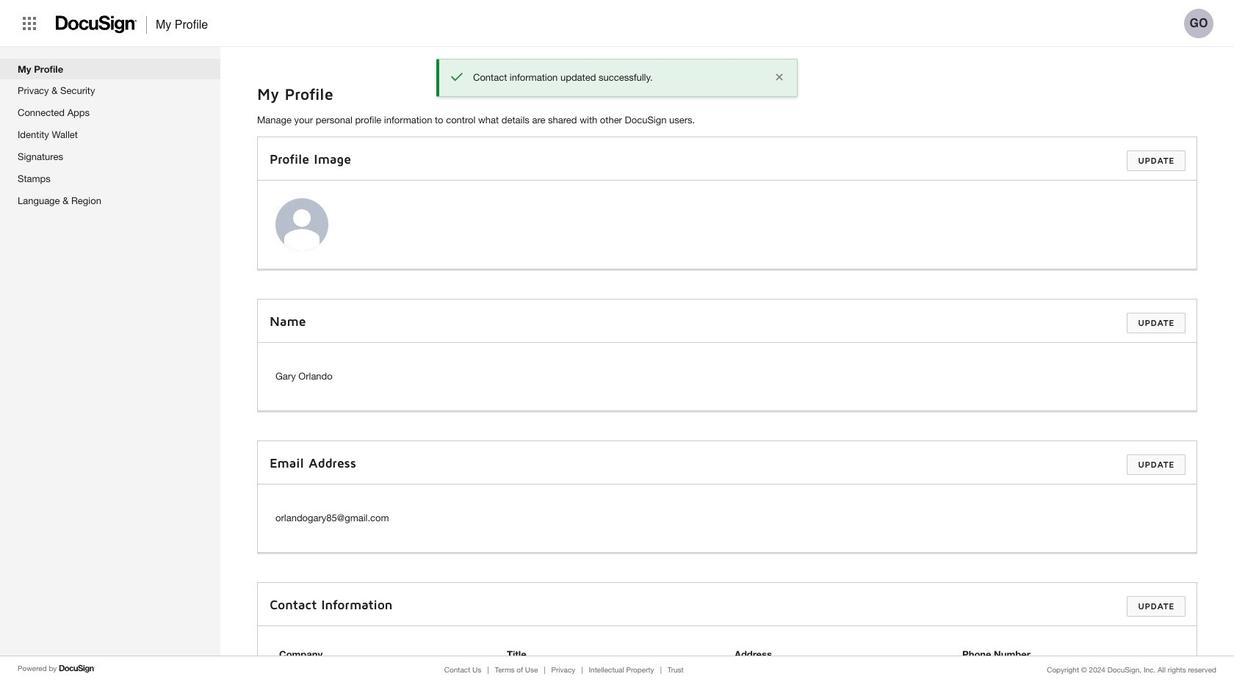 Task type: locate. For each thing, give the bounding box(es) containing it.
docusign image
[[56, 11, 137, 38], [59, 664, 96, 675]]

0 vertical spatial docusign image
[[56, 11, 137, 38]]



Task type: describe. For each thing, give the bounding box(es) containing it.
1 vertical spatial docusign image
[[59, 664, 96, 675]]

default profile image element
[[276, 198, 329, 251]]

default profile image image
[[276, 198, 329, 251]]



Task type: vqa. For each thing, say whether or not it's contained in the screenshot.
text field
no



